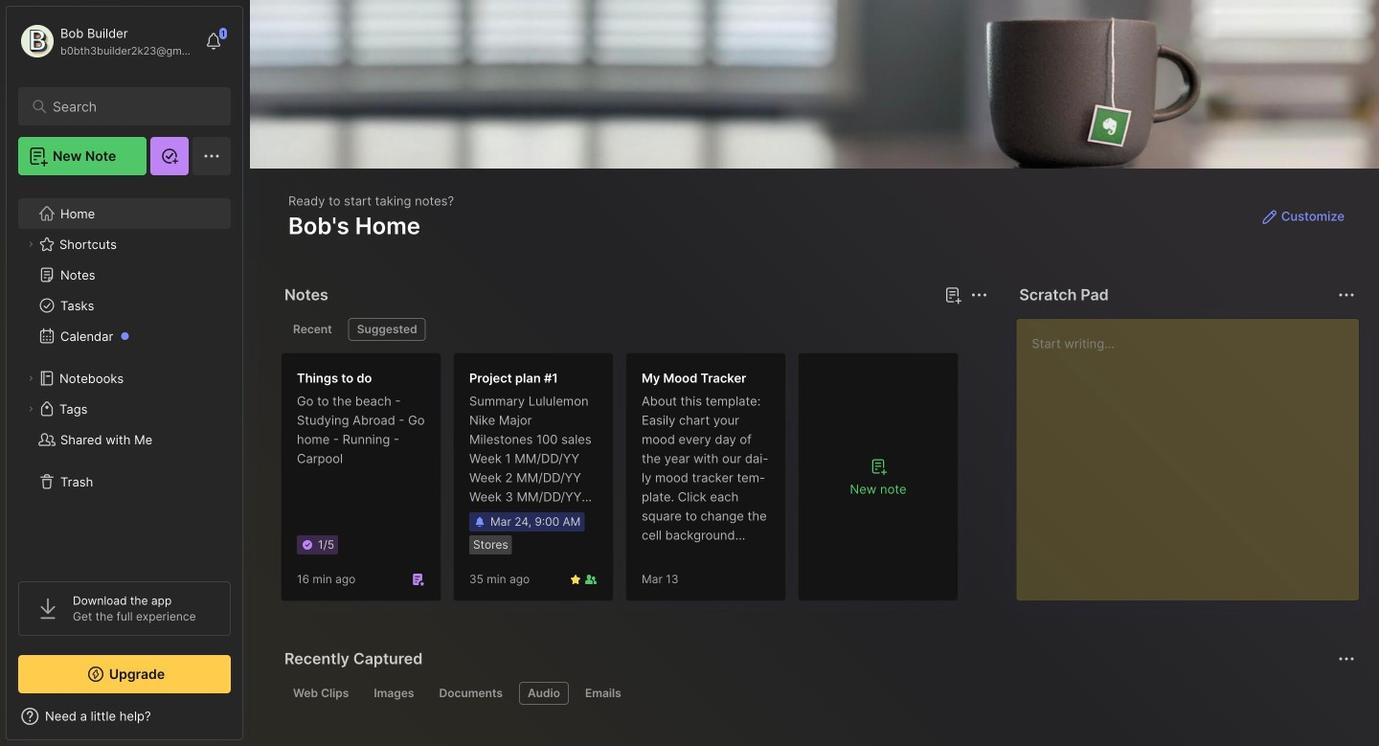 Task type: vqa. For each thing, say whether or not it's contained in the screenshot.
THE "START WRITING…" text box
yes



Task type: describe. For each thing, give the bounding box(es) containing it.
none search field inside main element
[[53, 95, 205, 118]]

Account field
[[18, 22, 195, 60]]

1 tab list from the top
[[285, 318, 985, 341]]

main element
[[0, 0, 249, 746]]



Task type: locate. For each thing, give the bounding box(es) containing it.
2 more actions field from the left
[[1333, 282, 1360, 308]]

tree
[[7, 187, 242, 564]]

1 horizontal spatial more actions field
[[1333, 282, 1360, 308]]

0 horizontal spatial more actions field
[[966, 282, 993, 308]]

0 vertical spatial tab list
[[285, 318, 985, 341]]

expand notebooks image
[[25, 373, 36, 384]]

tab
[[285, 318, 341, 341], [348, 318, 426, 341], [285, 682, 358, 705], [365, 682, 423, 705], [431, 682, 512, 705], [519, 682, 569, 705], [577, 682, 630, 705]]

expand tags image
[[25, 403, 36, 415]]

click to collapse image
[[242, 711, 256, 734]]

1 vertical spatial tab list
[[285, 682, 1353, 705]]

None search field
[[53, 95, 205, 118]]

2 tab list from the top
[[285, 682, 1353, 705]]

WHAT'S NEW field
[[7, 701, 242, 732]]

tree inside main element
[[7, 187, 242, 564]]

2 more actions image from the left
[[1335, 284, 1358, 307]]

Search text field
[[53, 98, 205, 116]]

more actions image
[[968, 284, 991, 307], [1335, 284, 1358, 307]]

row group
[[281, 353, 970, 613]]

1 horizontal spatial more actions image
[[1335, 284, 1358, 307]]

1 more actions image from the left
[[968, 284, 991, 307]]

More actions field
[[966, 282, 993, 308], [1333, 282, 1360, 308]]

0 horizontal spatial more actions image
[[968, 284, 991, 307]]

Start writing… text field
[[1032, 319, 1358, 585]]

1 more actions field from the left
[[966, 282, 993, 308]]

tab list
[[285, 318, 985, 341], [285, 682, 1353, 705]]



